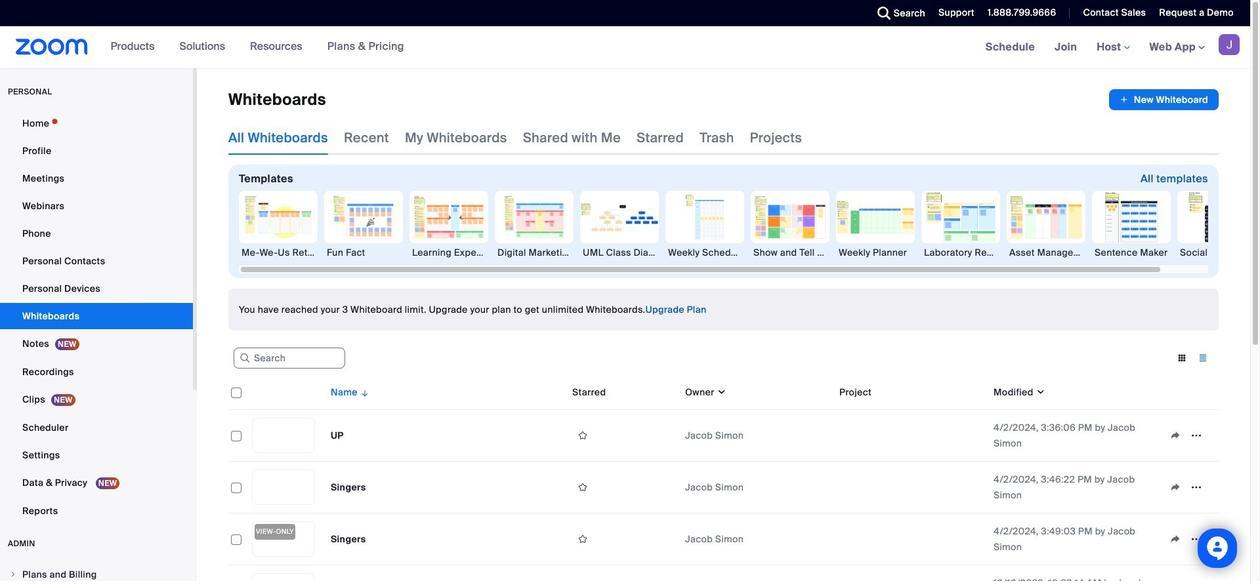 Task type: locate. For each thing, give the bounding box(es) containing it.
share image
[[1165, 430, 1186, 442], [1165, 482, 1186, 494]]

weekly planner element
[[836, 246, 915, 259]]

2 click to star the whiteboard singers image from the top
[[572, 534, 593, 546]]

more options for up image
[[1186, 430, 1207, 442]]

1 vertical spatial share image
[[1165, 482, 1186, 494]]

asset management element
[[1007, 246, 1086, 259]]

1 vertical spatial thumbnail of singers image
[[253, 523, 314, 557]]

0 vertical spatial singers element
[[331, 482, 366, 494]]

share image up more options for singers icon
[[1165, 430, 1186, 442]]

cell
[[834, 410, 989, 462], [834, 462, 989, 514], [834, 537, 989, 542], [228, 566, 247, 582], [326, 566, 567, 582], [567, 566, 680, 582], [680, 566, 834, 582], [834, 566, 989, 582], [1160, 579, 1219, 582]]

2 share image from the top
[[1165, 482, 1186, 494]]

0 vertical spatial thumbnail of singers image
[[253, 471, 314, 505]]

weekly schedule element
[[666, 246, 744, 259]]

digital marketing canvas element
[[495, 246, 574, 259]]

0 vertical spatial share image
[[1165, 430, 1186, 442]]

profile picture image
[[1219, 34, 1240, 55]]

share image up share image
[[1165, 482, 1186, 494]]

laboratory report element
[[922, 246, 1001, 259]]

1 click to star the whiteboard singers image from the top
[[572, 482, 593, 494]]

thumbnail of up image
[[253, 419, 314, 453]]

2 singers element from the top
[[331, 534, 366, 546]]

up element
[[331, 430, 344, 442]]

click to star the whiteboard singers image for singers element associated with more options for singers icon
[[572, 482, 593, 494]]

personal menu menu
[[0, 110, 193, 526]]

social emotional learning element
[[1178, 246, 1257, 259]]

1 vertical spatial singers element
[[331, 534, 366, 546]]

click to star the whiteboard singers image
[[572, 482, 593, 494], [572, 534, 593, 546]]

application for click to star the whiteboard singers image associated with singers element associated with more options for singers icon
[[1165, 478, 1214, 498]]

sentence maker element
[[1092, 246, 1171, 259]]

1 singers element from the top
[[331, 482, 366, 494]]

click to star the whiteboard up image
[[572, 430, 593, 442]]

0 vertical spatial click to star the whiteboard singers image
[[572, 482, 593, 494]]

singers element
[[331, 482, 366, 494], [331, 534, 366, 546]]

list mode, selected image
[[1193, 353, 1214, 364]]

1 thumbnail of singers image from the top
[[253, 471, 314, 505]]

arrow down image
[[358, 385, 370, 400]]

application
[[1109, 89, 1219, 110], [228, 376, 1229, 582], [1165, 426, 1214, 446], [1165, 478, 1214, 498], [1165, 530, 1214, 549]]

learning experience canvas element
[[410, 246, 488, 259]]

singers element for more options for singers icon
[[331, 482, 366, 494]]

banner
[[0, 26, 1251, 69]]

thumbnail of singers image
[[253, 471, 314, 505], [253, 523, 314, 557]]

product information navigation
[[101, 26, 414, 68]]

share image for more options for up image
[[1165, 430, 1186, 442]]

1 vertical spatial click to star the whiteboard singers image
[[572, 534, 593, 546]]

1 share image from the top
[[1165, 430, 1186, 442]]

more options for singers image
[[1186, 482, 1207, 494]]

menu item
[[0, 563, 193, 582]]

tabs of all whiteboard page tab list
[[228, 121, 802, 155]]



Task type: vqa. For each thing, say whether or not it's contained in the screenshot.
Include icon
no



Task type: describe. For each thing, give the bounding box(es) containing it.
2 thumbnail of singers image from the top
[[253, 523, 314, 557]]

down image
[[1034, 386, 1046, 399]]

share image for more options for singers icon
[[1165, 482, 1186, 494]]

add image
[[1120, 93, 1129, 106]]

click to star the whiteboard singers image for singers element related to more options for singers image at right bottom
[[572, 534, 593, 546]]

singers element for more options for singers image at right bottom
[[331, 534, 366, 546]]

application for "click to star the whiteboard up" image
[[1165, 426, 1214, 446]]

application for click to star the whiteboard singers image associated with singers element related to more options for singers image at right bottom
[[1165, 530, 1214, 549]]

meetings navigation
[[976, 26, 1251, 69]]

Search text field
[[234, 348, 345, 369]]

zoom logo image
[[16, 39, 88, 55]]

share image
[[1165, 534, 1186, 546]]

uml class diagram element
[[580, 246, 659, 259]]

grid mode, not selected image
[[1172, 353, 1193, 364]]

show and tell with a twist element
[[751, 246, 830, 259]]

more options for singers image
[[1186, 534, 1207, 546]]

the whiteboard singers is view only element
[[255, 525, 295, 540]]

me-we-us retrospective element
[[239, 246, 318, 259]]

right image
[[9, 571, 17, 579]]

fun fact element
[[324, 246, 403, 259]]



